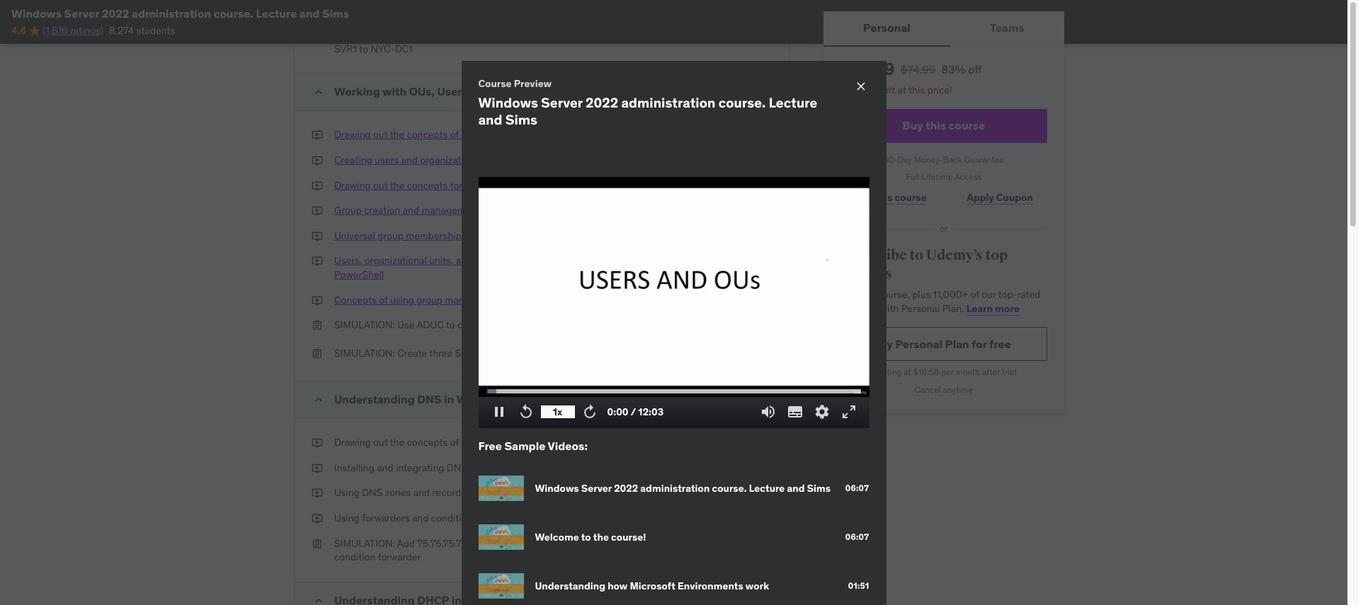 Task type: locate. For each thing, give the bounding box(es) containing it.
group up aduc
[[417, 294, 442, 306]]

1 vertical spatial create
[[566, 537, 594, 550]]

4.6
[[11, 24, 26, 37]]

0 vertical spatial at
[[898, 84, 906, 96]]

master
[[471, 28, 501, 41]]

creating users and organizational units in active directory
[[334, 154, 590, 166]]

1 horizontal spatial 1
[[855, 84, 859, 96]]

units
[[571, 128, 593, 141], [485, 154, 507, 166]]

1 vertical spatial concepts
[[407, 179, 448, 192]]

preview left 10:21
[[692, 294, 727, 306]]

windows server 2022 administration course. lecture and sims dialog
[[461, 61, 886, 605]]

cancel
[[915, 385, 941, 395]]

2022 inside course preview windows server 2022 administration course. lecture and sims
[[586, 94, 618, 111]]

2 vertical spatial administration
[[640, 482, 710, 495]]

0 vertical spatial small image
[[312, 393, 326, 407]]

drawing inside drawing out the concepts for groups within active directory button
[[334, 179, 371, 192]]

server inside course preview windows server 2022 administration course. lecture and sims
[[541, 94, 583, 111]]

2 vertical spatial course.
[[712, 482, 747, 495]]

day
[[898, 154, 912, 165]]

1 vertical spatial course
[[895, 191, 927, 204]]

active inside simulation: create a pre-staged rodc computer object in active directory.
[[334, 3, 362, 16]]

nyc- right the from
[[576, 28, 600, 41]]

within down pause icon
[[484, 436, 511, 449]]

to
[[359, 42, 368, 55], [909, 246, 923, 264], [446, 319, 455, 331], [581, 531, 591, 544]]

simulation: for simulation: create a pre-staged rodc computer object in active directory.
[[334, 0, 395, 2]]

forwarder left &
[[513, 537, 555, 550]]

1 horizontal spatial units
[[571, 128, 593, 141]]

personal button
[[823, 11, 950, 45]]

3 simulation: from the top
[[334, 319, 395, 331]]

try personal plan for free
[[877, 337, 1011, 351]]

try
[[877, 337, 893, 351]]

1 vertical spatial group
[[417, 294, 442, 306]]

with up accounts in the left of the page
[[553, 254, 572, 267]]

free sample videos:
[[478, 439, 588, 453]]

groups down named
[[511, 347, 542, 360]]

1 horizontal spatial windows server 2022 administration course. lecture and sims
[[535, 482, 831, 495]]

the inside button
[[390, 128, 405, 141]]

1 small image from the top
[[312, 393, 326, 407]]

1 vertical spatial out
[[373, 179, 388, 192]]

1 vertical spatial managed
[[445, 294, 486, 306]]

day
[[861, 84, 878, 96]]

1 vertical spatial using
[[334, 512, 360, 525]]

for inside try personal plan for free link
[[972, 337, 987, 351]]

1 vertical spatial lecture
[[769, 94, 817, 111]]

lectures
[[685, 85, 720, 98], [700, 393, 736, 406]]

dns right as
[[490, 537, 510, 550]]

this inside get this course, plus 11,000+ of our top-rated courses, with personal plan.
[[859, 288, 875, 301]]

using for using forwarders and conditional forwarding
[[334, 512, 360, 525]]

0 horizontal spatial windows server 2022 administration course. lecture and sims
[[11, 6, 349, 21]]

sales right three
[[455, 347, 479, 360]]

1 vertical spatial understanding
[[535, 580, 605, 593]]

using down installing
[[334, 487, 360, 499]]

in down named
[[544, 347, 552, 360]]

concepts inside button
[[407, 128, 448, 141]]

month
[[956, 367, 980, 378]]

server right pause icon
[[509, 392, 544, 407]]

sample
[[504, 439, 545, 453]]

with inside get this course, plus 11,000+ of our top-rated courses, with personal plan.
[[880, 302, 899, 315]]

subscribe
[[840, 246, 907, 264]]

to right &
[[581, 531, 591, 544]]

directory
[[584, 85, 634, 99], [549, 154, 590, 166], [557, 179, 597, 192]]

1 horizontal spatial with
[[553, 254, 572, 267]]

lecture
[[256, 6, 297, 21], [769, 94, 817, 111], [749, 482, 785, 495]]

sims right 21:13
[[807, 482, 831, 495]]

administration left the 1hr at the top right of the page
[[621, 94, 715, 111]]

in inside simulation: create a pre-staged rodc computer object in active directory.
[[594, 0, 602, 2]]

2 vertical spatial drawing
[[334, 436, 371, 449]]

0 vertical spatial understanding
[[334, 392, 415, 407]]

of
[[450, 128, 459, 141], [971, 288, 979, 301], [379, 294, 388, 306], [450, 436, 459, 449]]

transfer
[[397, 28, 433, 41]]

concepts for dns
[[407, 436, 448, 449]]

top-
[[998, 288, 1017, 301]]

0 horizontal spatial groups
[[465, 179, 495, 192]]

0 vertical spatial 1
[[727, 28, 731, 41]]

1 horizontal spatial create
[[566, 537, 594, 550]]

organizational
[[507, 128, 569, 141], [420, 154, 482, 166], [364, 254, 427, 267]]

1 vertical spatial units
[[485, 154, 507, 166]]

groups inside drawing out the concepts for groups within active directory button
[[465, 179, 495, 192]]

1 vertical spatial directory
[[549, 154, 590, 166]]

xsmall image
[[312, 179, 323, 193], [312, 294, 323, 307], [312, 512, 323, 526], [312, 537, 323, 551]]

drawing down creating
[[334, 179, 371, 192]]

coupon
[[996, 191, 1033, 204]]

2 vertical spatial sims
[[807, 482, 831, 495]]

courses
[[840, 265, 892, 282]]

2 vertical spatial concepts
[[407, 436, 448, 449]]

• left the 1hr at the top right of the page
[[723, 85, 726, 98]]

0 vertical spatial course
[[949, 118, 985, 132]]

dns left zones
[[362, 487, 383, 499]]

at left $16.58
[[904, 367, 911, 378]]

1 horizontal spatial course
[[949, 118, 985, 132]]

&
[[558, 537, 564, 550]]

users, organizational units, and groups managed with powershell
[[334, 254, 572, 281]]

server down rewind 5 seconds image
[[513, 436, 542, 449]]

create inside simulation: create a pre-staged rodc computer object in active directory.
[[397, 0, 427, 2]]

drawing up creating
[[334, 128, 371, 141]]

1 concepts from the top
[[407, 128, 448, 141]]

2 simulation: from the top
[[334, 28, 395, 41]]

3 drawing from the top
[[334, 436, 371, 449]]

1 horizontal spatial understanding
[[535, 580, 605, 593]]

working with ous, users and groups in active directory
[[334, 85, 634, 99]]

0 vertical spatial personal
[[863, 21, 910, 35]]

drawing inside drawing out the concepts of users and organizational units button
[[334, 128, 371, 141]]

out for drawing out the concepts for groups within active directory
[[373, 179, 388, 192]]

10:27
[[748, 254, 772, 267]]

1 simulation: from the top
[[334, 0, 395, 2]]

0 vertical spatial using
[[334, 487, 360, 499]]

out inside button
[[373, 179, 388, 192]]

1 vertical spatial groups
[[475, 254, 507, 267]]

out up creation
[[373, 179, 388, 192]]

dns down understanding dns in windows server 2022
[[461, 436, 482, 449]]

0 horizontal spatial managed
[[445, 294, 486, 306]]

within
[[498, 179, 525, 192], [484, 436, 511, 449]]

drawing out the concepts of dns within server 2022 ad
[[334, 436, 584, 449]]

of left our
[[971, 288, 979, 301]]

simulation: inside simulation: transfer the rid master fsmo role from nyc- svr1 to nyc-dc1
[[334, 28, 395, 41]]

1 horizontal spatial groups
[[511, 347, 542, 360]]

1 horizontal spatial managed
[[509, 254, 551, 267]]

2 vertical spatial directory
[[557, 179, 597, 192]]

at right left
[[898, 84, 906, 96]]

0 vertical spatial drawing
[[334, 128, 371, 141]]

directory inside button
[[557, 179, 597, 192]]

5 simulation: from the top
[[334, 537, 395, 550]]

after
[[982, 367, 1000, 378]]

of up creating users and organizational units in active directory
[[450, 128, 459, 141]]

lectures right 7
[[685, 85, 720, 98]]

•
[[723, 85, 726, 98], [738, 393, 742, 406]]

12:03
[[638, 405, 664, 418]]

0 vertical spatial •
[[723, 85, 726, 98]]

1 vertical spatial forwarder
[[378, 551, 421, 564]]

1 vertical spatial course.
[[718, 94, 766, 111]]

windows inside course preview windows server 2022 administration course. lecture and sims
[[478, 94, 538, 111]]

0 vertical spatial with
[[383, 85, 406, 99]]

tab list
[[823, 11, 1064, 47]]

course down the full
[[895, 191, 927, 204]]

create up 'directory.'
[[397, 0, 427, 2]]

windows down course
[[478, 94, 538, 111]]

with inside users, organizational units, and groups managed with powershell
[[553, 254, 572, 267]]

managed up simulation: use aduc to create an ou named sales.
[[445, 294, 486, 306]]

in right object
[[594, 0, 602, 2]]

the for users
[[390, 128, 405, 141]]

1 horizontal spatial group
[[417, 294, 442, 306]]

1 left day
[[855, 84, 859, 96]]

1 vertical spatial administration
[[621, 94, 715, 111]]

left
[[881, 84, 895, 96]]

personal up $12.99
[[863, 21, 910, 35]]

plus
[[912, 288, 931, 301]]

0 horizontal spatial for
[[450, 179, 462, 192]]

preview left 10:27 on the top of page
[[690, 254, 725, 267]]

lectures for working with ous, users and groups in active directory
[[685, 85, 720, 98]]

users right creating
[[375, 154, 399, 166]]

1 left question
[[727, 28, 731, 41]]

0 horizontal spatial sales
[[455, 347, 479, 360]]

concepts up the group creation and management
[[407, 179, 448, 192]]

2 xsmall image from the top
[[312, 294, 323, 307]]

administration up students
[[132, 6, 211, 21]]

1 vertical spatial create
[[397, 347, 427, 360]]

0 horizontal spatial create
[[457, 319, 485, 331]]

8,274
[[109, 24, 134, 37]]

lectures right 4 on the right
[[700, 393, 736, 406]]

groups down caching
[[475, 254, 507, 267]]

course!
[[611, 531, 646, 544]]

the inside simulation: transfer the rid master fsmo role from nyc- svr1 to nyc-dc1
[[435, 28, 449, 41]]

group down creation
[[378, 229, 404, 242]]

• left the 47min
[[738, 393, 742, 406]]

users up creating users and organizational units in active directory
[[461, 128, 485, 141]]

1 horizontal spatial users
[[461, 128, 485, 141]]

• for working with ous, users and groups in active directory
[[723, 85, 726, 98]]

within up (ugmc) at the top of page
[[498, 179, 525, 192]]

the inside button
[[390, 179, 405, 192]]

4 xsmall image from the top
[[312, 537, 323, 551]]

users
[[461, 128, 485, 141], [375, 154, 399, 166]]

universal
[[334, 229, 375, 242]]

out up installing and integrating dns
[[373, 436, 388, 449]]

organizational down drawing out the concepts of users and organizational units button
[[420, 154, 482, 166]]

xsmall image
[[312, 28, 323, 42], [312, 128, 323, 142], [312, 154, 323, 167], [312, 204, 323, 218], [312, 229, 323, 243], [312, 254, 323, 268], [312, 319, 323, 333], [312, 347, 323, 361], [312, 436, 323, 450], [312, 461, 323, 475], [312, 487, 323, 501]]

4
[[692, 393, 698, 406]]

1 vertical spatial 1
[[855, 84, 859, 96]]

groups down creating users and organizational units in active directory button
[[465, 179, 495, 192]]

simulation: inside simulation: create a pre-staged rodc computer object in active directory.
[[334, 0, 395, 2]]

personal down plus
[[901, 302, 940, 315]]

as
[[470, 537, 480, 550]]

users inside drawing out the concepts of users and organizational units button
[[461, 128, 485, 141]]

1 horizontal spatial forwarder
[[513, 537, 555, 550]]

course up back
[[949, 118, 985, 132]]

this up courses, on the right of the page
[[859, 288, 875, 301]]

3 concepts from the top
[[407, 436, 448, 449]]

add
[[397, 537, 415, 550]]

sales left ou.
[[555, 347, 579, 360]]

0 vertical spatial forwarder
[[513, 537, 555, 550]]

1 vertical spatial sims
[[505, 111, 537, 128]]

1 question
[[727, 28, 772, 41]]

administration up course!
[[640, 482, 710, 495]]

settings image
[[813, 404, 830, 421]]

a right as
[[482, 537, 487, 550]]

starting
[[871, 367, 902, 378]]

users inside creating users and organizational units in active directory button
[[375, 154, 399, 166]]

nyc- right svr1
[[371, 42, 395, 55]]

out for drawing out the concepts of dns within server 2022 ad
[[373, 436, 388, 449]]

concepts up creating users and organizational units in active directory
[[407, 128, 448, 141]]

to right svr1
[[359, 42, 368, 55]]

1 06:07 from the top
[[845, 483, 869, 494]]

3 xsmall image from the top
[[312, 154, 323, 167]]

this right gift on the right top of page
[[875, 191, 893, 204]]

with left ous,
[[383, 85, 406, 99]]

to inside simulation: transfer the rid master fsmo role from nyc- svr1 to nyc-dc1
[[359, 42, 368, 55]]

create right &
[[566, 537, 594, 550]]

8 xsmall image from the top
[[312, 347, 323, 361]]

out inside button
[[373, 128, 388, 141]]

3 out from the top
[[373, 436, 388, 449]]

groups down fsmo
[[493, 85, 533, 99]]

sims down course
[[505, 111, 537, 128]]

using for using dns zones and records
[[334, 487, 360, 499]]

1 create from the top
[[397, 0, 427, 2]]

free
[[478, 439, 502, 453]]

in inside button
[[509, 154, 517, 166]]

using left forwarders
[[334, 512, 360, 525]]

2022
[[102, 6, 129, 21], [586, 94, 618, 111], [547, 392, 574, 407], [544, 436, 568, 449], [614, 482, 638, 495]]

simulation: for simulation: create three sales global groups in sales ou.
[[334, 347, 395, 360]]

nyc-
[[576, 28, 600, 41], [371, 42, 395, 55]]

0 vertical spatial groups
[[493, 85, 533, 99]]

the
[[435, 28, 449, 41], [390, 128, 405, 141], [390, 179, 405, 192], [390, 436, 405, 449], [593, 531, 609, 544]]

of inside get this course, plus 11,000+ of our top-rated courses, with personal plan.
[[971, 288, 979, 301]]

concepts of using group managed service accounts (gmsas)
[[334, 294, 602, 306]]

0 vertical spatial units
[[571, 128, 593, 141]]

1 vertical spatial within
[[484, 436, 511, 449]]

1 horizontal spatial sims
[[505, 111, 537, 128]]

1 using from the top
[[334, 487, 360, 499]]

0 horizontal spatial course
[[895, 191, 927, 204]]

accounts
[[523, 294, 563, 306]]

the for groups
[[390, 179, 405, 192]]

0 vertical spatial out
[[373, 128, 388, 141]]

1 xsmall image from the top
[[312, 179, 323, 193]]

understanding
[[334, 392, 415, 407], [535, 580, 605, 593]]

forwarder down add
[[378, 551, 421, 564]]

small image
[[312, 393, 326, 407], [312, 594, 326, 605]]

out for drawing out the concepts of users and organizational units
[[373, 128, 388, 141]]

0 horizontal spatial understanding
[[334, 392, 415, 407]]

within for active
[[498, 179, 525, 192]]

organizational down course
[[507, 128, 569, 141]]

for down creating users and organizational units in active directory button
[[450, 179, 462, 192]]

teams
[[990, 21, 1024, 35]]

for left free
[[972, 337, 987, 351]]

to left udemy's
[[909, 246, 923, 264]]

2 horizontal spatial a
[[597, 537, 602, 550]]

0 vertical spatial for
[[450, 179, 462, 192]]

0 horizontal spatial sims
[[322, 6, 349, 21]]

2 drawing from the top
[[334, 179, 371, 192]]

personal
[[863, 21, 910, 35], [901, 302, 940, 315], [895, 337, 943, 351]]

groups
[[465, 179, 495, 192], [511, 347, 542, 360]]

0 vertical spatial concepts
[[407, 128, 448, 141]]

create left an
[[457, 319, 485, 331]]

of left using
[[379, 294, 388, 306]]

videos:
[[548, 439, 588, 453]]

active inside button
[[519, 154, 547, 166]]

environments
[[678, 580, 743, 593]]

the for fsmo
[[435, 28, 449, 41]]

0 horizontal spatial nyc-
[[371, 42, 395, 55]]

2 using from the top
[[334, 512, 360, 525]]

2 vertical spatial out
[[373, 436, 388, 449]]

1 vertical spatial personal
[[901, 302, 940, 315]]

1 vertical spatial windows server 2022 administration course. lecture and sims
[[535, 482, 831, 495]]

a left pre- on the top left of the page
[[429, 0, 435, 2]]

dc1
[[395, 42, 413, 55]]

drawing up installing
[[334, 436, 371, 449]]

within inside button
[[498, 179, 525, 192]]

to right aduc
[[446, 319, 455, 331]]

1 vertical spatial groups
[[511, 347, 542, 360]]

concepts inside button
[[407, 179, 448, 192]]

this inside 'button'
[[926, 118, 946, 132]]

4 simulation: from the top
[[334, 347, 395, 360]]

1 vertical spatial 06:07
[[845, 532, 869, 542]]

1 vertical spatial drawing
[[334, 179, 371, 192]]

0 vertical spatial 06:07
[[845, 483, 869, 494]]

preview right course
[[514, 77, 552, 90]]

2 06:07 from the top
[[845, 532, 869, 542]]

0 vertical spatial users
[[461, 128, 485, 141]]

simulation: for simulation: use aduc to create an ou named sales.
[[334, 319, 395, 331]]

0 horizontal spatial forwarder
[[378, 551, 421, 564]]

in up drawing out the concepts for groups within active directory on the top left of the page
[[509, 154, 517, 166]]

money-
[[914, 154, 943, 165]]

sales.
[[550, 319, 577, 331]]

1 vertical spatial organizational
[[420, 154, 482, 166]]

managed down (ugmc) at the top of page
[[509, 254, 551, 267]]

0 vertical spatial groups
[[465, 179, 495, 192]]

forward 5 seconds image
[[581, 404, 598, 421]]

windows left rewind 5 seconds image
[[456, 392, 507, 407]]

organizational up powershell
[[364, 254, 427, 267]]

0 vertical spatial managed
[[509, 254, 551, 267]]

zones
[[385, 487, 411, 499]]

directory inside button
[[549, 154, 590, 166]]

this down $74.99
[[909, 84, 925, 96]]

sims up svr1
[[322, 6, 349, 21]]

7 xsmall image from the top
[[312, 319, 323, 333]]

drawing for drawing out the concepts of users and organizational units
[[334, 128, 371, 141]]

11 xsmall image from the top
[[312, 487, 323, 501]]

a left course!
[[597, 537, 602, 550]]

from
[[553, 28, 573, 41]]

1 vertical spatial at
[[904, 367, 911, 378]]

06:07 for windows server 2022 administration course. lecture and sims
[[845, 483, 869, 494]]

personal up $16.58
[[895, 337, 943, 351]]

creating
[[334, 154, 372, 166]]

out down working
[[373, 128, 388, 141]]

question
[[733, 28, 772, 41]]

organizational inside users, organizational units, and groups managed with powershell
[[364, 254, 427, 267]]

0 horizontal spatial a
[[429, 0, 435, 2]]

group
[[378, 229, 404, 242], [417, 294, 442, 306]]

with down course,
[[880, 302, 899, 315]]

1 horizontal spatial nyc-
[[576, 28, 600, 41]]

0 horizontal spatial •
[[723, 85, 726, 98]]

2 create from the top
[[397, 347, 427, 360]]

2 concepts from the top
[[407, 179, 448, 192]]

integrating
[[396, 461, 444, 474]]

1 vertical spatial small image
[[312, 594, 326, 605]]

server down the from
[[541, 94, 583, 111]]

1 out from the top
[[373, 128, 388, 141]]

1 drawing from the top
[[334, 128, 371, 141]]

and inside course preview windows server 2022 administration course. lecture and sims
[[478, 111, 502, 128]]

course inside 'button'
[[949, 118, 985, 132]]

1 vertical spatial users
[[375, 154, 399, 166]]

conditional
[[431, 512, 480, 525]]

to inside windows server 2022 administration course. lecture and sims dialog
[[581, 531, 591, 544]]

simulation: for simulation: transfer the rid master fsmo role from nyc- svr1 to nyc-dc1
[[334, 28, 395, 41]]

at
[[898, 84, 906, 96], [904, 367, 911, 378]]

fullscreen image
[[840, 404, 857, 421]]

within for server
[[484, 436, 511, 449]]

out
[[373, 128, 388, 141], [373, 179, 388, 192], [373, 436, 388, 449]]

server up ratings)
[[64, 6, 99, 21]]

0 vertical spatial create
[[457, 319, 485, 331]]

1
[[727, 28, 731, 41], [855, 84, 859, 96]]

0 vertical spatial group
[[378, 229, 404, 242]]

1 vertical spatial lectures
[[700, 393, 736, 406]]

course. inside course preview windows server 2022 administration course. lecture and sims
[[718, 94, 766, 111]]

concepts up integrating
[[407, 436, 448, 449]]

understanding inside windows server 2022 administration course. lecture and sims dialog
[[535, 580, 605, 593]]

installing
[[334, 461, 374, 474]]

2 out from the top
[[373, 179, 388, 192]]

courses,
[[840, 302, 878, 315]]

managed inside users, organizational units, and groups managed with powershell
[[509, 254, 551, 267]]

this right buy
[[926, 118, 946, 132]]

0 vertical spatial within
[[498, 179, 525, 192]]

simulation: inside simulation: add 75.75.75.75 as a dns forwarder & create a condition forwarder
[[334, 537, 395, 550]]

understanding for understanding dns in windows server 2022
[[334, 392, 415, 407]]

teams button
[[950, 11, 1064, 45]]

this inside the $12.99 $74.99 83% off 1 day left at this price!
[[909, 84, 925, 96]]

$12.99 $74.99 83% off 1 day left at this price!
[[840, 58, 982, 96]]

2 horizontal spatial sims
[[807, 482, 831, 495]]

0 vertical spatial create
[[397, 0, 427, 2]]

0 vertical spatial course.
[[214, 6, 253, 21]]

0 vertical spatial directory
[[584, 85, 634, 99]]

create left three
[[397, 347, 427, 360]]



Task type: describe. For each thing, give the bounding box(es) containing it.
simulation: create a pre-staged rodc computer object in active directory.
[[334, 0, 602, 16]]

plan
[[945, 337, 969, 351]]

and inside users, organizational units, and groups managed with powershell
[[456, 254, 472, 267]]

2 vertical spatial lecture
[[749, 482, 785, 495]]

group creation and management button
[[334, 204, 480, 218]]

our
[[982, 288, 996, 301]]

drawing out the concepts for groups within active directory button
[[334, 179, 597, 193]]

directory for drawing out the concepts for groups within active directory
[[557, 179, 597, 192]]

0 vertical spatial windows server 2022 administration course. lecture and sims
[[11, 6, 349, 21]]

users
[[437, 85, 468, 99]]

1x
[[553, 405, 562, 418]]

gift this course
[[855, 191, 927, 204]]

service
[[489, 294, 520, 306]]

sims inside course preview windows server 2022 administration course. lecture and sims
[[505, 111, 537, 128]]

windows server 2022 administration course. lecture and sims inside dialog
[[535, 482, 831, 495]]

concepts of using group managed service accounts (gmsas) button
[[334, 294, 602, 307]]

price!
[[927, 84, 952, 96]]

groups inside users, organizational units, and groups managed with powershell
[[475, 254, 507, 267]]

administration inside course preview windows server 2022 administration course. lecture and sims
[[621, 94, 715, 111]]

condition
[[334, 551, 376, 564]]

21:13
[[750, 487, 772, 499]]

0 vertical spatial lecture
[[256, 6, 297, 21]]

simulation: add 75.75.75.75 as a dns forwarder & create a condition forwarder
[[334, 537, 602, 564]]

drawing for drawing out the concepts of dns within server 2022 ad
[[334, 436, 371, 449]]

create for a
[[397, 0, 427, 2]]

mute image
[[759, 404, 776, 421]]

simulation: transfer the rid master fsmo role from nyc- svr1 to nyc-dc1
[[334, 28, 600, 55]]

concepts for groups
[[407, 179, 448, 192]]

get this course, plus 11,000+ of our top-rated courses, with personal plan.
[[840, 288, 1040, 315]]

apply coupon button
[[953, 184, 1047, 212]]

full
[[906, 172, 920, 182]]

0 vertical spatial organizational
[[507, 128, 569, 141]]

try personal plan for free link
[[840, 327, 1047, 361]]

0:00 / 12:03
[[607, 405, 664, 418]]

caching
[[464, 229, 499, 242]]

fsmo
[[504, 28, 531, 41]]

using forwarders and conditional forwarding
[[334, 512, 530, 525]]

directory.
[[364, 3, 407, 16]]

three
[[429, 347, 453, 360]]

1x button
[[541, 400, 575, 424]]

drawing out the concepts of users and organizational units
[[334, 128, 593, 141]]

role
[[533, 28, 550, 41]]

to inside subscribe to udemy's top courses
[[909, 246, 923, 264]]

working
[[334, 85, 380, 99]]

udemy's
[[926, 246, 983, 264]]

1 vertical spatial nyc-
[[371, 42, 395, 55]]

83%
[[941, 62, 966, 76]]

server up welcome to the course!
[[581, 482, 612, 495]]

group
[[334, 204, 362, 217]]

the inside windows server 2022 administration course. lecture and sims dialog
[[593, 531, 609, 544]]

group creation and management
[[334, 204, 480, 217]]

subtitles image
[[786, 404, 803, 421]]

preview inside course preview windows server 2022 administration course. lecture and sims
[[514, 77, 552, 90]]

named
[[518, 319, 548, 331]]

dns down drawing out the concepts of dns within server 2022 ad at the bottom of page
[[447, 461, 467, 474]]

groups for for
[[465, 179, 495, 192]]

users,
[[334, 254, 362, 267]]

personal inside button
[[863, 21, 910, 35]]

preview left 19:37
[[691, 179, 726, 192]]

drawing out the concepts for groups within active directory
[[334, 179, 597, 192]]

course for buy this course
[[949, 118, 985, 132]]

this for get this course, plus 11,000+ of our top-rated courses, with personal plan.
[[859, 288, 875, 301]]

7 lectures • 1hr 35min
[[677, 85, 772, 98]]

4 lectures • 47min
[[692, 393, 772, 406]]

rodc
[[489, 0, 516, 2]]

9 xsmall image from the top
[[312, 436, 323, 450]]

0 horizontal spatial 1
[[727, 28, 731, 41]]

creating users and organizational units in active directory button
[[334, 154, 590, 167]]

back
[[943, 154, 962, 165]]

rid
[[452, 28, 468, 41]]

buy this course
[[902, 118, 985, 132]]

1 horizontal spatial a
[[482, 537, 487, 550]]

lifetime
[[922, 172, 953, 182]]

personal inside get this course, plus 11,000+ of our top-rated courses, with personal plan.
[[901, 302, 940, 315]]

$16.58
[[913, 367, 939, 378]]

ratings)
[[70, 24, 103, 37]]

1 inside the $12.99 $74.99 83% off 1 day left at this price!
[[855, 84, 859, 96]]

0 vertical spatial administration
[[132, 6, 211, 21]]

this for gift this course
[[875, 191, 893, 204]]

0 horizontal spatial with
[[383, 85, 406, 99]]

progress bar slider
[[487, 383, 861, 400]]

tab list containing personal
[[823, 11, 1064, 47]]

work
[[745, 580, 769, 593]]

units,
[[429, 254, 453, 267]]

1hr
[[729, 85, 741, 98]]

lecture inside course preview windows server 2022 administration course. lecture and sims
[[769, 94, 817, 111]]

06:07 for welcome to the course!
[[845, 532, 869, 542]]

3 xsmall image from the top
[[312, 512, 323, 526]]

groups for global
[[511, 347, 542, 360]]

10 xsmall image from the top
[[312, 461, 323, 475]]

dns down three
[[417, 392, 442, 407]]

2 small image from the top
[[312, 594, 326, 605]]

guarantee
[[964, 154, 1004, 165]]

create inside simulation: add 75.75.75.75 as a dns forwarder & create a condition forwarder
[[566, 537, 594, 550]]

7
[[677, 85, 682, 98]]

microsoft
[[630, 580, 675, 593]]

access
[[955, 172, 982, 182]]

course,
[[878, 288, 910, 301]]

starting at $16.58 per month after trial cancel anytime
[[871, 367, 1017, 395]]

5 xsmall image from the top
[[312, 229, 323, 243]]

at inside the $12.99 $74.99 83% off 1 day left at this price!
[[898, 84, 906, 96]]

understanding for understanding how microsoft environments work
[[535, 580, 605, 593]]

0:00
[[607, 405, 628, 418]]

4 xsmall image from the top
[[312, 204, 323, 218]]

(gmsas)
[[565, 294, 602, 306]]

2 xsmall image from the top
[[312, 128, 323, 142]]

forwarders
[[362, 512, 410, 525]]

gift
[[855, 191, 873, 204]]

30-
[[883, 154, 898, 165]]

simulation: use aduc to create an ou named sales.
[[334, 319, 577, 331]]

installing and integrating dns
[[334, 461, 467, 474]]

management
[[422, 204, 480, 217]]

buy
[[902, 118, 923, 132]]

drawing for drawing out the concepts for groups within active directory
[[334, 179, 371, 192]]

plan.
[[942, 302, 964, 315]]

/
[[630, 405, 636, 418]]

free
[[989, 337, 1011, 351]]

anytime
[[943, 385, 973, 395]]

learn more link
[[967, 302, 1019, 315]]

off
[[968, 62, 982, 76]]

for inside drawing out the concepts for groups within active directory button
[[450, 179, 462, 192]]

simulation: for simulation: add 75.75.75.75 as a dns forwarder & create a condition forwarder
[[334, 537, 395, 550]]

the for dns
[[390, 436, 405, 449]]

0 vertical spatial sims
[[322, 6, 349, 21]]

windows up 4.6
[[11, 6, 62, 21]]

35min
[[744, 85, 772, 98]]

welcome to the course!
[[535, 531, 646, 544]]

(1,616 ratings)
[[43, 24, 103, 37]]

simulation: create three sales global groups in sales ou.
[[334, 347, 598, 360]]

0 horizontal spatial group
[[378, 229, 404, 242]]

close modal image
[[854, 79, 868, 93]]

active inside button
[[527, 179, 554, 192]]

of left free
[[450, 436, 459, 449]]

2 sales from the left
[[555, 347, 579, 360]]

at inside starting at $16.58 per month after trial cancel anytime
[[904, 367, 911, 378]]

in right course
[[535, 85, 545, 99]]

rated
[[1017, 288, 1040, 301]]

ou
[[501, 319, 515, 331]]

dns inside simulation: add 75.75.75.75 as a dns forwarder & create a condition forwarder
[[490, 537, 510, 550]]

ou.
[[581, 347, 598, 360]]

windows down "videos:"
[[535, 482, 579, 495]]

directory for working with ous, users and groups in active directory
[[584, 85, 634, 99]]

rewind 5 seconds image
[[517, 404, 534, 421]]

1 sales from the left
[[455, 347, 479, 360]]

a inside simulation: create a pre-staged rodc computer object in active directory.
[[429, 0, 435, 2]]

computer
[[519, 0, 561, 2]]

drawing out the concepts of users and organizational units button
[[334, 128, 593, 142]]

6 xsmall image from the top
[[312, 254, 323, 268]]

in up drawing out the concepts of dns within server 2022 ad at the bottom of page
[[444, 392, 454, 407]]

2 vertical spatial personal
[[895, 337, 943, 351]]

understanding dns in windows server 2022
[[334, 392, 574, 407]]

this for buy this course
[[926, 118, 946, 132]]

• for understanding dns in windows server 2022
[[738, 393, 742, 406]]

concepts for users
[[407, 128, 448, 141]]

welcome
[[535, 531, 579, 544]]

users, organizational units, and groups managed with powershell button
[[334, 254, 617, 282]]

course for gift this course
[[895, 191, 927, 204]]

an
[[488, 319, 499, 331]]

0 vertical spatial nyc-
[[576, 28, 600, 41]]

staged
[[456, 0, 486, 2]]

membership
[[406, 229, 461, 242]]

per
[[941, 367, 954, 378]]

1 xsmall image from the top
[[312, 28, 323, 42]]

small image
[[312, 85, 326, 99]]

creation
[[364, 204, 400, 217]]

aduc
[[417, 319, 444, 331]]

create for three
[[397, 347, 427, 360]]

pause image
[[490, 404, 507, 421]]

lectures for understanding dns in windows server 2022
[[700, 393, 736, 406]]



Task type: vqa. For each thing, say whether or not it's contained in the screenshot.
Finance & Accounting
no



